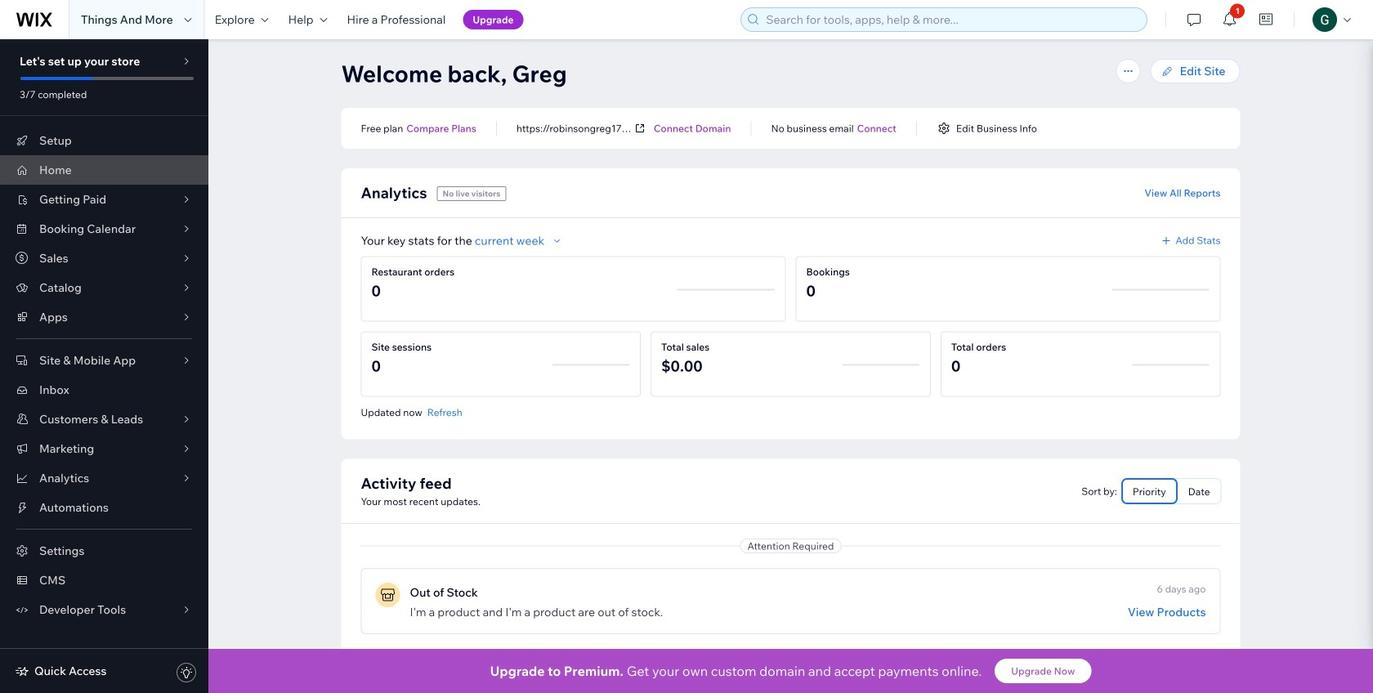Task type: locate. For each thing, give the bounding box(es) containing it.
sidebar element
[[0, 39, 208, 693]]

Search for tools, apps, help & more... field
[[761, 8, 1142, 31]]



Task type: vqa. For each thing, say whether or not it's contained in the screenshot.
Sidebar element
yes



